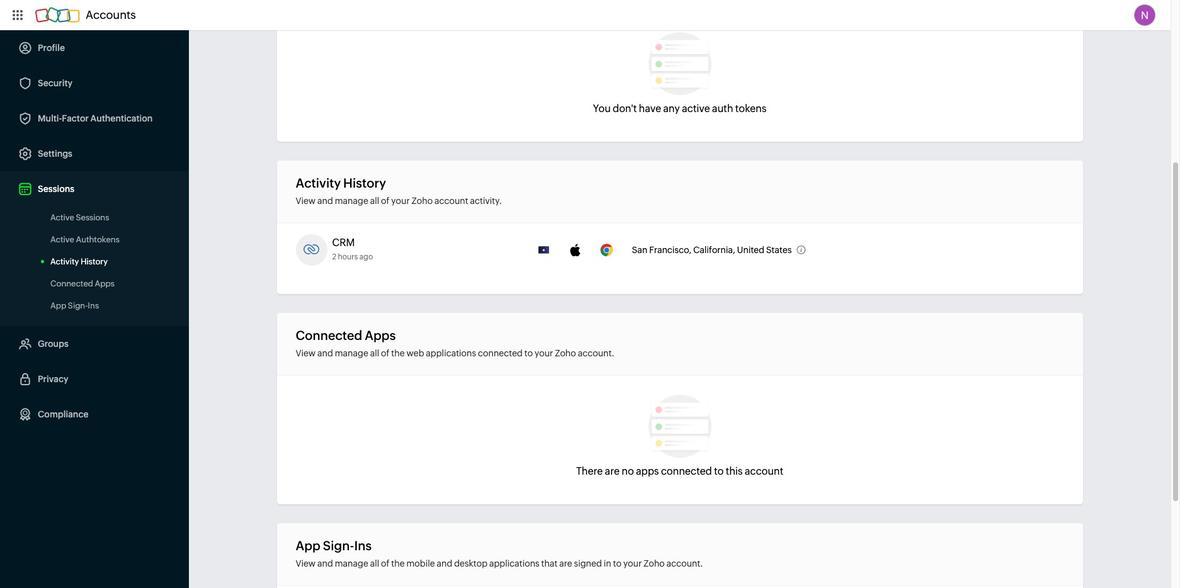Task type: locate. For each thing, give the bounding box(es) containing it.
connected for connected apps
[[50, 279, 93, 289]]

app sign-ins
[[50, 301, 99, 311]]

connected
[[478, 348, 523, 358], [661, 466, 712, 478]]

1 vertical spatial sign-
[[323, 539, 354, 553]]

activity history view and manage all of your zoho account activity.
[[296, 176, 502, 206]]

0 vertical spatial account
[[435, 196, 469, 206]]

applications inside app sign-ins view and manage all of the mobile and desktop applications that are signed in to your zoho account.
[[490, 559, 540, 569]]

sessions
[[38, 184, 74, 194], [76, 213, 109, 222]]

your inside app sign-ins view and manage all of the mobile and desktop applications that are signed in to your zoho account.
[[624, 559, 642, 569]]

0 vertical spatial connected
[[50, 279, 93, 289]]

1 horizontal spatial app
[[296, 539, 321, 553]]

mobile
[[407, 559, 435, 569]]

account.
[[578, 348, 614, 358], [667, 559, 703, 569]]

manage inside app sign-ins view and manage all of the mobile and desktop applications that are signed in to your zoho account.
[[335, 559, 368, 569]]

0 vertical spatial zoho
[[412, 196, 433, 206]]

view inside connected apps view and manage all of the web applications connected to your zoho account.
[[296, 348, 316, 358]]

account
[[435, 196, 469, 206], [745, 466, 784, 478]]

0 vertical spatial active
[[50, 213, 74, 222]]

active up active authtokens
[[50, 213, 74, 222]]

all left the mobile
[[370, 559, 379, 569]]

1 vertical spatial connected
[[296, 328, 363, 343]]

all inside connected apps view and manage all of the web applications connected to your zoho account.
[[370, 348, 379, 358]]

0 horizontal spatial sign-
[[68, 301, 88, 311]]

your inside connected apps view and manage all of the web applications connected to your zoho account.
[[535, 348, 553, 358]]

there
[[576, 466, 603, 478]]

of for apps
[[381, 348, 390, 358]]

all up crm 2 hours ago
[[370, 196, 379, 206]]

3 view from the top
[[296, 559, 316, 569]]

2 vertical spatial manage
[[335, 559, 368, 569]]

sign- inside app sign-ins view and manage all of the mobile and desktop applications that are signed in to your zoho account.
[[323, 539, 354, 553]]

to inside app sign-ins view and manage all of the mobile and desktop applications that are signed in to your zoho account.
[[613, 559, 622, 569]]

0 horizontal spatial your
[[391, 196, 410, 206]]

active sessions
[[50, 213, 109, 222]]

1 horizontal spatial applications
[[490, 559, 540, 569]]

1 vertical spatial activity
[[50, 257, 79, 267]]

1 horizontal spatial sessions
[[76, 213, 109, 222]]

signed
[[574, 559, 602, 569]]

sessions up authtokens
[[76, 213, 109, 222]]

1 vertical spatial active
[[50, 235, 74, 244]]

activity for activity history
[[50, 257, 79, 267]]

ins inside app sign-ins view and manage all of the mobile and desktop applications that are signed in to your zoho account.
[[354, 539, 372, 553]]

1 vertical spatial manage
[[335, 348, 368, 358]]

of
[[381, 196, 390, 206], [381, 348, 390, 358], [381, 559, 390, 569]]

0 vertical spatial to
[[525, 348, 533, 358]]

1 view from the top
[[296, 196, 316, 206]]

apps inside connected apps view and manage all of the web applications connected to your zoho account.
[[365, 328, 396, 343]]

view for connected apps
[[296, 348, 316, 358]]

security
[[38, 78, 72, 88]]

0 vertical spatial applications
[[426, 348, 476, 358]]

the
[[391, 348, 405, 358], [391, 559, 405, 569]]

1 horizontal spatial ins
[[354, 539, 372, 553]]

and
[[318, 196, 333, 206], [318, 348, 333, 358], [318, 559, 333, 569], [437, 559, 453, 569]]

your inside activity history view and manage all of your zoho account activity.
[[391, 196, 410, 206]]

0 horizontal spatial connected
[[50, 279, 93, 289]]

0 vertical spatial account.
[[578, 348, 614, 358]]

3 all from the top
[[370, 559, 379, 569]]

manage for connected
[[335, 348, 368, 358]]

0 vertical spatial view
[[296, 196, 316, 206]]

2 view from the top
[[296, 348, 316, 358]]

united
[[737, 245, 765, 255]]

1 horizontal spatial account.
[[667, 559, 703, 569]]

sessions down settings
[[38, 184, 74, 194]]

active
[[682, 103, 710, 115]]

0 horizontal spatial app
[[50, 301, 66, 311]]

active
[[50, 213, 74, 222], [50, 235, 74, 244]]

active up activity history
[[50, 235, 74, 244]]

2 horizontal spatial zoho
[[644, 559, 665, 569]]

1 horizontal spatial history
[[343, 176, 386, 190]]

1 horizontal spatial sign-
[[323, 539, 354, 553]]

account inside activity history view and manage all of your zoho account activity.
[[435, 196, 469, 206]]

1 active from the top
[[50, 213, 74, 222]]

sign-
[[68, 301, 88, 311], [323, 539, 354, 553]]

are
[[605, 466, 620, 478], [560, 559, 573, 569]]

0 vertical spatial apps
[[95, 279, 115, 289]]

0 vertical spatial of
[[381, 196, 390, 206]]

1 vertical spatial the
[[391, 559, 405, 569]]

all for apps
[[370, 348, 379, 358]]

account. inside app sign-ins view and manage all of the mobile and desktop applications that are signed in to your zoho account.
[[667, 559, 703, 569]]

the left the mobile
[[391, 559, 405, 569]]

desktop
[[454, 559, 488, 569]]

2 horizontal spatial to
[[714, 466, 724, 478]]

connected inside connected apps view and manage all of the web applications connected to your zoho account.
[[296, 328, 363, 343]]

authentication
[[90, 113, 153, 123]]

0 vertical spatial the
[[391, 348, 405, 358]]

0 horizontal spatial history
[[81, 257, 108, 267]]

0 horizontal spatial connected
[[478, 348, 523, 358]]

1 horizontal spatial to
[[613, 559, 622, 569]]

0 vertical spatial history
[[343, 176, 386, 190]]

of for history
[[381, 196, 390, 206]]

applications right web
[[426, 348, 476, 358]]

1 vertical spatial connected
[[661, 466, 712, 478]]

account. inside connected apps view and manage all of the web applications connected to your zoho account.
[[578, 348, 614, 358]]

1 vertical spatial your
[[535, 348, 553, 358]]

3 manage from the top
[[335, 559, 368, 569]]

2 vertical spatial your
[[624, 559, 642, 569]]

2 of from the top
[[381, 348, 390, 358]]

the left web
[[391, 348, 405, 358]]

1 vertical spatial sessions
[[76, 213, 109, 222]]

all for history
[[370, 196, 379, 206]]

all inside activity history view and manage all of your zoho account activity.
[[370, 196, 379, 206]]

history
[[343, 176, 386, 190], [81, 257, 108, 267]]

manage
[[335, 196, 368, 206], [335, 348, 368, 358], [335, 559, 368, 569]]

0 horizontal spatial to
[[525, 348, 533, 358]]

0 horizontal spatial account
[[435, 196, 469, 206]]

have
[[639, 103, 662, 115]]

activity inside activity history view and manage all of your zoho account activity.
[[296, 176, 341, 190]]

the inside app sign-ins view and manage all of the mobile and desktop applications that are signed in to your zoho account.
[[391, 559, 405, 569]]

2 vertical spatial of
[[381, 559, 390, 569]]

1 horizontal spatial zoho
[[555, 348, 576, 358]]

0 vertical spatial connected
[[478, 348, 523, 358]]

you
[[593, 103, 611, 115]]

history for activity history view and manage all of your zoho account activity.
[[343, 176, 386, 190]]

1 all from the top
[[370, 196, 379, 206]]

1 vertical spatial history
[[81, 257, 108, 267]]

your
[[391, 196, 410, 206], [535, 348, 553, 358], [624, 559, 642, 569]]

0 horizontal spatial zoho
[[412, 196, 433, 206]]

2 active from the top
[[50, 235, 74, 244]]

1 vertical spatial account.
[[667, 559, 703, 569]]

1 horizontal spatial apps
[[365, 328, 396, 343]]

active authtokens
[[50, 235, 120, 244]]

to
[[525, 348, 533, 358], [714, 466, 724, 478], [613, 559, 622, 569]]

2 vertical spatial zoho
[[644, 559, 665, 569]]

3 of from the top
[[381, 559, 390, 569]]

web
[[407, 348, 424, 358]]

account right this
[[745, 466, 784, 478]]

connected
[[50, 279, 93, 289], [296, 328, 363, 343]]

1 vertical spatial applications
[[490, 559, 540, 569]]

applications inside connected apps view and manage all of the web applications connected to your zoho account.
[[426, 348, 476, 358]]

1 vertical spatial of
[[381, 348, 390, 358]]

apps for connected apps view and manage all of the web applications connected to your zoho account.
[[365, 328, 396, 343]]

activity
[[296, 176, 341, 190], [50, 257, 79, 267]]

0 vertical spatial sign-
[[68, 301, 88, 311]]

manage inside connected apps view and manage all of the web applications connected to your zoho account.
[[335, 348, 368, 358]]

2 horizontal spatial your
[[624, 559, 642, 569]]

apps
[[95, 279, 115, 289], [365, 328, 396, 343]]

1 vertical spatial to
[[714, 466, 724, 478]]

1 vertical spatial apps
[[365, 328, 396, 343]]

zoho
[[412, 196, 433, 206], [555, 348, 576, 358], [644, 559, 665, 569]]

groups
[[38, 339, 69, 349]]

2 manage from the top
[[335, 348, 368, 358]]

manage inside activity history view and manage all of your zoho account activity.
[[335, 196, 368, 206]]

2 vertical spatial to
[[613, 559, 622, 569]]

1 horizontal spatial connected
[[296, 328, 363, 343]]

0 vertical spatial ins
[[88, 301, 99, 311]]

0 vertical spatial all
[[370, 196, 379, 206]]

2 all from the top
[[370, 348, 379, 358]]

app for app sign-ins
[[50, 301, 66, 311]]

factor
[[62, 113, 89, 123]]

1 vertical spatial view
[[296, 348, 316, 358]]

1 manage from the top
[[335, 196, 368, 206]]

history inside activity history view and manage all of your zoho account activity.
[[343, 176, 386, 190]]

applications left the that at the bottom left of the page
[[490, 559, 540, 569]]

1 the from the top
[[391, 348, 405, 358]]

0 horizontal spatial ins
[[88, 301, 99, 311]]

1 horizontal spatial account
[[745, 466, 784, 478]]

california,
[[694, 245, 736, 255]]

2 vertical spatial view
[[296, 559, 316, 569]]

are inside app sign-ins view and manage all of the mobile and desktop applications that are signed in to your zoho account.
[[560, 559, 573, 569]]

0 horizontal spatial are
[[560, 559, 573, 569]]

are right the that at the bottom left of the page
[[560, 559, 573, 569]]

of inside activity history view and manage all of your zoho account activity.
[[381, 196, 390, 206]]

1 vertical spatial account
[[745, 466, 784, 478]]

0 vertical spatial manage
[[335, 196, 368, 206]]

1 horizontal spatial activity
[[296, 176, 341, 190]]

1 horizontal spatial connected
[[661, 466, 712, 478]]

view inside activity history view and manage all of your zoho account activity.
[[296, 196, 316, 206]]

0 horizontal spatial sessions
[[38, 184, 74, 194]]

1 horizontal spatial your
[[535, 348, 553, 358]]

1 vertical spatial zoho
[[555, 348, 576, 358]]

this
[[726, 466, 743, 478]]

of inside app sign-ins view and manage all of the mobile and desktop applications that are signed in to your zoho account.
[[381, 559, 390, 569]]

0 horizontal spatial apps
[[95, 279, 115, 289]]

1 vertical spatial are
[[560, 559, 573, 569]]

1 vertical spatial all
[[370, 348, 379, 358]]

all left web
[[370, 348, 379, 358]]

0 horizontal spatial activity
[[50, 257, 79, 267]]

0 horizontal spatial account.
[[578, 348, 614, 358]]

of inside connected apps view and manage all of the web applications connected to your zoho account.
[[381, 348, 390, 358]]

0 vertical spatial your
[[391, 196, 410, 206]]

app
[[50, 301, 66, 311], [296, 539, 321, 553]]

1 vertical spatial app
[[296, 539, 321, 553]]

app inside app sign-ins view and manage all of the mobile and desktop applications that are signed in to your zoho account.
[[296, 539, 321, 553]]

apps
[[636, 466, 659, 478]]

applications
[[426, 348, 476, 358], [490, 559, 540, 569]]

0 vertical spatial app
[[50, 301, 66, 311]]

view inside app sign-ins view and manage all of the mobile and desktop applications that are signed in to your zoho account.
[[296, 559, 316, 569]]

2
[[332, 253, 337, 261]]

view
[[296, 196, 316, 206], [296, 348, 316, 358], [296, 559, 316, 569]]

1 of from the top
[[381, 196, 390, 206]]

2 vertical spatial all
[[370, 559, 379, 569]]

0 vertical spatial activity
[[296, 176, 341, 190]]

are left no
[[605, 466, 620, 478]]

1 horizontal spatial are
[[605, 466, 620, 478]]

1 vertical spatial ins
[[354, 539, 372, 553]]

0 horizontal spatial applications
[[426, 348, 476, 358]]

account left activity.
[[435, 196, 469, 206]]

ins
[[88, 301, 99, 311], [354, 539, 372, 553]]

compliance
[[38, 410, 88, 420]]

history for activity history
[[81, 257, 108, 267]]

2 the from the top
[[391, 559, 405, 569]]

all
[[370, 196, 379, 206], [370, 348, 379, 358], [370, 559, 379, 569]]



Task type: describe. For each thing, give the bounding box(es) containing it.
and inside activity history view and manage all of your zoho account activity.
[[318, 196, 333, 206]]

tokens
[[736, 103, 767, 115]]

auth
[[712, 103, 734, 115]]

states
[[767, 245, 792, 255]]

connected apps
[[50, 279, 115, 289]]

crm 2 hours ago
[[332, 237, 373, 261]]

multi-factor authentication
[[38, 113, 153, 123]]

privacy
[[38, 374, 68, 384]]

activity history
[[50, 257, 108, 267]]

zoho inside connected apps view and manage all of the web applications connected to your zoho account.
[[555, 348, 576, 358]]

san francisco, california, united states
[[632, 245, 792, 255]]

accounts
[[86, 8, 136, 21]]

don't
[[613, 103, 637, 115]]

app for app sign-ins view and manage all of the mobile and desktop applications that are signed in to your zoho account.
[[296, 539, 321, 553]]

and inside connected apps view and manage all of the web applications connected to your zoho account.
[[318, 348, 333, 358]]

connected inside connected apps view and manage all of the web applications connected to your zoho account.
[[478, 348, 523, 358]]

ago
[[360, 253, 373, 261]]

0 vertical spatial are
[[605, 466, 620, 478]]

info image
[[797, 246, 806, 255]]

san
[[632, 245, 648, 255]]

hours
[[338, 253, 358, 261]]

that
[[542, 559, 558, 569]]

sign- for app sign-ins
[[68, 301, 88, 311]]

there are no apps connected to this account
[[576, 466, 784, 478]]

app sign-ins view and manage all of the mobile and desktop applications that are signed in to your zoho account.
[[296, 539, 703, 569]]

zoho inside activity history view and manage all of your zoho account activity.
[[412, 196, 433, 206]]

any
[[664, 103, 680, 115]]

activity for activity history view and manage all of your zoho account activity.
[[296, 176, 341, 190]]

0 vertical spatial sessions
[[38, 184, 74, 194]]

connected apps view and manage all of the web applications connected to your zoho account.
[[296, 328, 614, 358]]

you don't have any active auth tokens
[[593, 103, 767, 115]]

view for activity history
[[296, 196, 316, 206]]

francisco,
[[650, 245, 692, 255]]

activity.
[[470, 196, 502, 206]]

ins for app sign-ins
[[88, 301, 99, 311]]

active for active authtokens
[[50, 235, 74, 244]]

all inside app sign-ins view and manage all of the mobile and desktop applications that are signed in to your zoho account.
[[370, 559, 379, 569]]

the inside connected apps view and manage all of the web applications connected to your zoho account.
[[391, 348, 405, 358]]

os_osx image
[[569, 244, 582, 256]]

active for active sessions
[[50, 213, 74, 222]]

in
[[604, 559, 612, 569]]

to inside connected apps view and manage all of the web applications connected to your zoho account.
[[525, 348, 533, 358]]

manage for activity
[[335, 196, 368, 206]]

multi-
[[38, 113, 62, 123]]

no
[[622, 466, 634, 478]]

apps for connected apps
[[95, 279, 115, 289]]

connected for connected apps view and manage all of the web applications connected to your zoho account.
[[296, 328, 363, 343]]

sign- for app sign-ins view and manage all of the mobile and desktop applications that are signed in to your zoho account.
[[323, 539, 354, 553]]

crm
[[332, 237, 355, 249]]

ins for app sign-ins view and manage all of the mobile and desktop applications that are signed in to your zoho account.
[[354, 539, 372, 553]]

settings
[[38, 149, 72, 159]]

profile
[[38, 43, 65, 53]]

authtokens
[[76, 235, 120, 244]]

zoho inside app sign-ins view and manage all of the mobile and desktop applications that are signed in to your zoho account.
[[644, 559, 665, 569]]



Task type: vqa. For each thing, say whether or not it's contained in the screenshot.
the rightmost 'Add'
no



